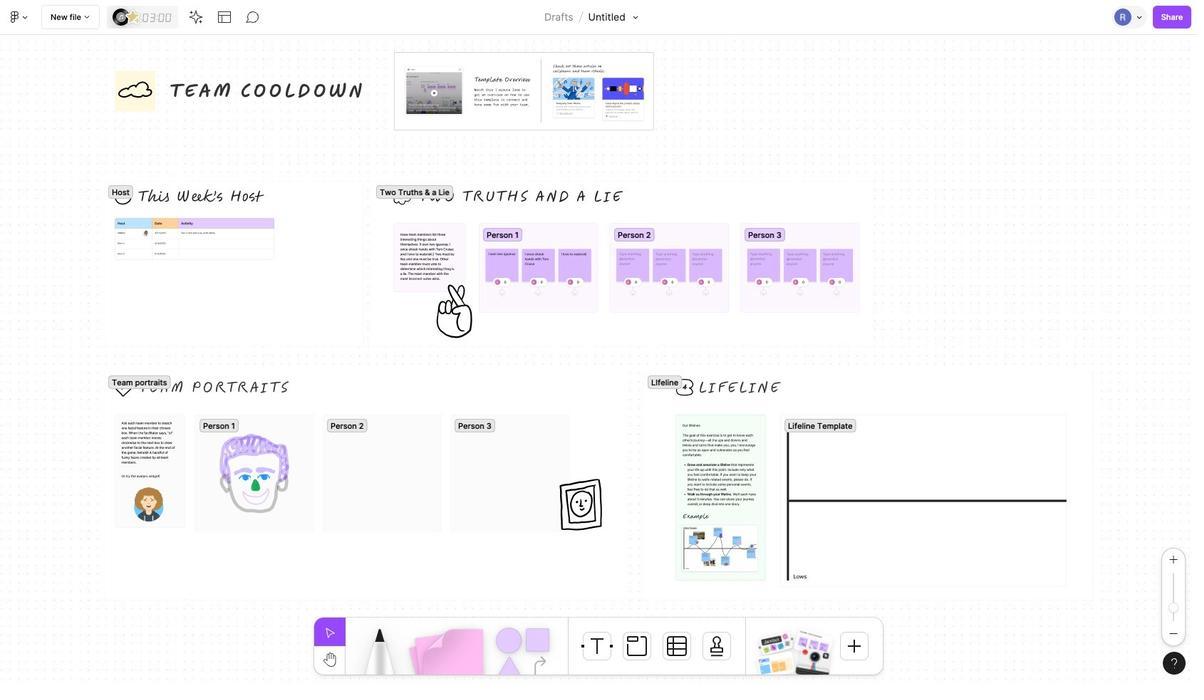 Task type: vqa. For each thing, say whether or not it's contained in the screenshot.
Let's find the perfect thing TEXT BOX
no



Task type: describe. For each thing, give the bounding box(es) containing it.
user interview image
[[757, 652, 796, 679]]

File name text field
[[588, 8, 627, 26]]



Task type: locate. For each thing, give the bounding box(es) containing it.
team cooldown image
[[794, 629, 834, 659]]

multiplayer tools image
[[1135, 0, 1147, 34]]

main toolbar region
[[0, 0, 1198, 35]]

help image
[[1172, 659, 1178, 669]]

view comments image
[[246, 10, 260, 24]]



